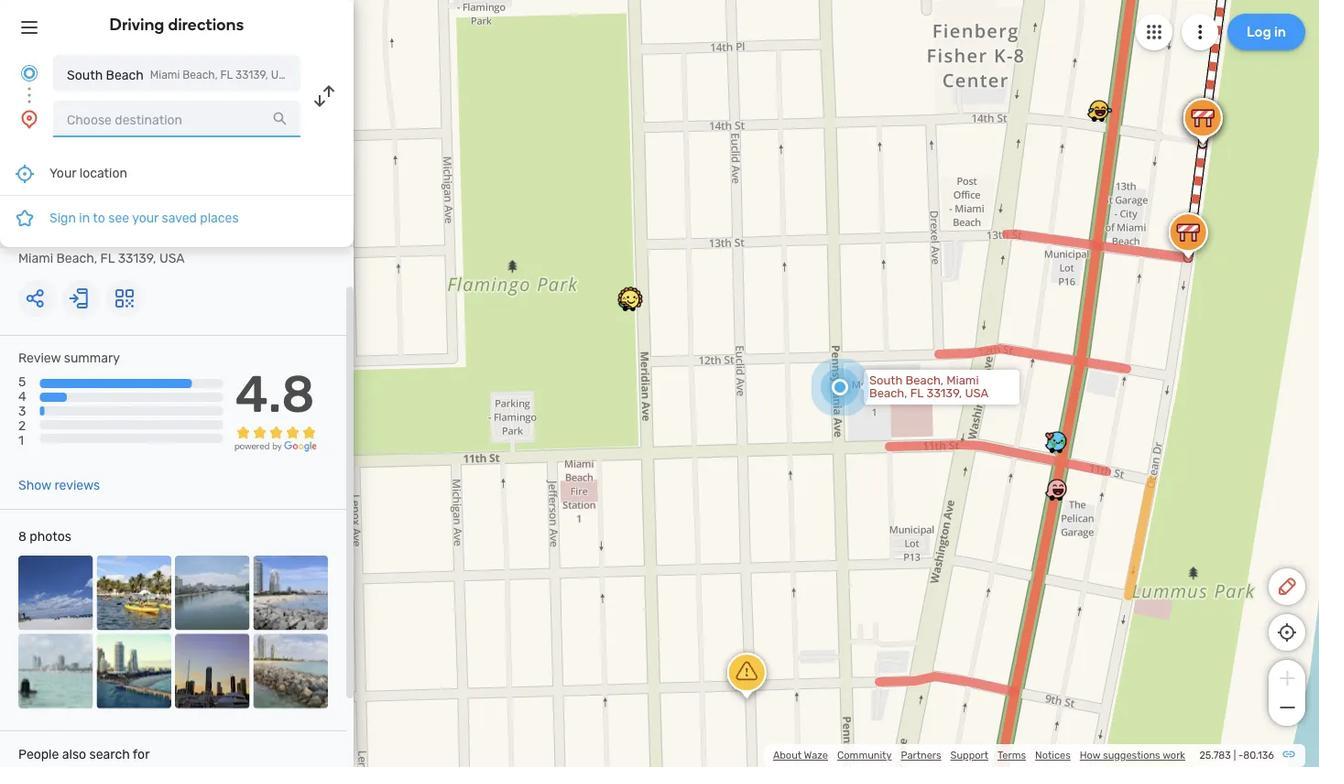 Task type: locate. For each thing, give the bounding box(es) containing it.
0 horizontal spatial 33139,
[[118, 251, 156, 266]]

miami beach, fl 33139, usa
[[18, 251, 185, 266]]

fl for beach,
[[911, 387, 924, 401]]

2
[[18, 419, 26, 434]]

usa for beach,
[[965, 387, 989, 401]]

1 horizontal spatial fl
[[220, 69, 233, 82]]

photos
[[30, 529, 71, 544]]

list box
[[0, 152, 354, 247]]

1 horizontal spatial miami
[[150, 69, 180, 82]]

0 horizontal spatial usa
[[159, 251, 185, 266]]

fl for beach
[[220, 69, 233, 82]]

driving
[[110, 15, 164, 34]]

0 vertical spatial usa
[[271, 69, 293, 82]]

review
[[18, 351, 61, 366]]

fl inside south beach miami beach, fl 33139, usa
[[220, 69, 233, 82]]

25.783 | -80.136
[[1200, 750, 1275, 762]]

suggestions
[[1103, 750, 1161, 762]]

1 vertical spatial 33139,
[[118, 251, 156, 266]]

2 horizontal spatial usa
[[965, 387, 989, 401]]

miami
[[150, 69, 180, 82], [18, 251, 53, 266], [947, 374, 979, 388]]

2 horizontal spatial 33139,
[[927, 387, 962, 401]]

0 vertical spatial south
[[67, 67, 103, 82]]

1 vertical spatial south
[[870, 374, 903, 388]]

work
[[1163, 750, 1186, 762]]

1 horizontal spatial south
[[870, 374, 903, 388]]

0 horizontal spatial miami
[[18, 251, 53, 266]]

people also search for
[[18, 747, 150, 762]]

miami inside south beach miami beach, fl 33139, usa
[[150, 69, 180, 82]]

33139, inside south beach miami beach, fl 33139, usa
[[235, 69, 268, 82]]

0 horizontal spatial south
[[67, 67, 103, 82]]

notices link
[[1036, 750, 1071, 762]]

partners link
[[901, 750, 942, 762]]

1 vertical spatial fl
[[100, 251, 115, 266]]

summary
[[64, 351, 120, 366]]

community
[[838, 750, 892, 762]]

for
[[133, 747, 150, 762]]

3
[[18, 404, 26, 419]]

south inside south beach, miami beach, fl 33139, usa
[[870, 374, 903, 388]]

Choose destination text field
[[53, 101, 301, 137]]

usa for beach
[[271, 69, 293, 82]]

link image
[[1282, 748, 1297, 762]]

80.136
[[1244, 750, 1275, 762]]

support
[[951, 750, 989, 762]]

how
[[1080, 750, 1101, 762]]

33139, for beach
[[235, 69, 268, 82]]

0 vertical spatial miami
[[150, 69, 180, 82]]

fl
[[220, 69, 233, 82], [100, 251, 115, 266], [911, 387, 924, 401]]

0 vertical spatial fl
[[220, 69, 233, 82]]

2 vertical spatial miami
[[947, 374, 979, 388]]

search
[[89, 747, 130, 762]]

33139, inside south beach, miami beach, fl 33139, usa
[[927, 387, 962, 401]]

current location image
[[18, 62, 40, 84]]

zoom in image
[[1276, 668, 1299, 690]]

beach,
[[183, 69, 218, 82], [56, 251, 97, 266], [906, 374, 944, 388], [870, 387, 908, 401]]

about waze link
[[773, 750, 828, 762]]

1 horizontal spatial 33139,
[[235, 69, 268, 82]]

support link
[[951, 750, 989, 762]]

usa inside south beach, miami beach, fl 33139, usa
[[965, 387, 989, 401]]

south beach miami beach, fl 33139, usa
[[67, 67, 293, 82]]

about
[[773, 750, 802, 762]]

4.8
[[235, 364, 315, 425]]

miami for beach,
[[947, 374, 979, 388]]

2 horizontal spatial fl
[[911, 387, 924, 401]]

1 horizontal spatial usa
[[271, 69, 293, 82]]

33139,
[[235, 69, 268, 82], [118, 251, 156, 266], [927, 387, 962, 401]]

2 vertical spatial 33139,
[[927, 387, 962, 401]]

0 horizontal spatial fl
[[100, 251, 115, 266]]

2 vertical spatial fl
[[911, 387, 924, 401]]

usa inside south beach miami beach, fl 33139, usa
[[271, 69, 293, 82]]

review summary
[[18, 351, 120, 366]]

1
[[18, 433, 24, 449]]

show
[[18, 478, 51, 493]]

2 horizontal spatial miami
[[947, 374, 979, 388]]

directions
[[168, 15, 244, 34]]

miami inside south beach, miami beach, fl 33139, usa
[[947, 374, 979, 388]]

usa
[[271, 69, 293, 82], [159, 251, 185, 266], [965, 387, 989, 401]]

terms link
[[998, 750, 1026, 762]]

2 vertical spatial usa
[[965, 387, 989, 401]]

south
[[67, 67, 103, 82], [870, 374, 903, 388]]

fl inside south beach, miami beach, fl 33139, usa
[[911, 387, 924, 401]]

0 vertical spatial 33139,
[[235, 69, 268, 82]]

image 6 of south beach, miami beach image
[[97, 635, 171, 709]]

4
[[18, 389, 26, 404]]



Task type: vqa. For each thing, say whether or not it's contained in the screenshot.
FL
yes



Task type: describe. For each thing, give the bounding box(es) containing it.
5 4 3 2 1
[[18, 374, 26, 449]]

location image
[[18, 108, 40, 130]]

partners
[[901, 750, 942, 762]]

driving directions
[[110, 15, 244, 34]]

notices
[[1036, 750, 1071, 762]]

image 2 of south beach, miami beach image
[[97, 556, 171, 631]]

33139, for beach,
[[927, 387, 962, 401]]

waze
[[804, 750, 828, 762]]

image 4 of south beach, miami beach image
[[253, 556, 328, 631]]

-
[[1239, 750, 1244, 762]]

zoom out image
[[1276, 697, 1299, 719]]

image 7 of south beach, miami beach image
[[175, 635, 250, 709]]

about waze community partners support terms notices how suggestions work
[[773, 750, 1186, 762]]

also
[[62, 747, 86, 762]]

8 photos
[[18, 529, 71, 544]]

south beach, miami beach, fl 33139, usa
[[870, 374, 989, 401]]

miami for beach
[[150, 69, 180, 82]]

beach
[[106, 67, 144, 82]]

|
[[1234, 750, 1236, 762]]

south for beach,
[[870, 374, 903, 388]]

image 8 of south beach, miami beach image
[[253, 635, 328, 709]]

1 vertical spatial miami
[[18, 251, 53, 266]]

beach, inside south beach miami beach, fl 33139, usa
[[183, 69, 218, 82]]

image 3 of south beach, miami beach image
[[175, 556, 250, 631]]

8
[[18, 529, 26, 544]]

reviews
[[54, 478, 100, 493]]

community link
[[838, 750, 892, 762]]

pencil image
[[1276, 576, 1298, 598]]

show reviews
[[18, 478, 100, 493]]

5
[[18, 374, 26, 390]]

south for beach
[[67, 67, 103, 82]]

25.783
[[1200, 750, 1232, 762]]

recenter image
[[14, 163, 36, 185]]

star image
[[14, 207, 36, 229]]

1 vertical spatial usa
[[159, 251, 185, 266]]

people
[[18, 747, 59, 762]]

image 1 of south beach, miami beach image
[[18, 556, 93, 631]]

how suggestions work link
[[1080, 750, 1186, 762]]

image 5 of south beach, miami beach image
[[18, 635, 93, 709]]

terms
[[998, 750, 1026, 762]]



